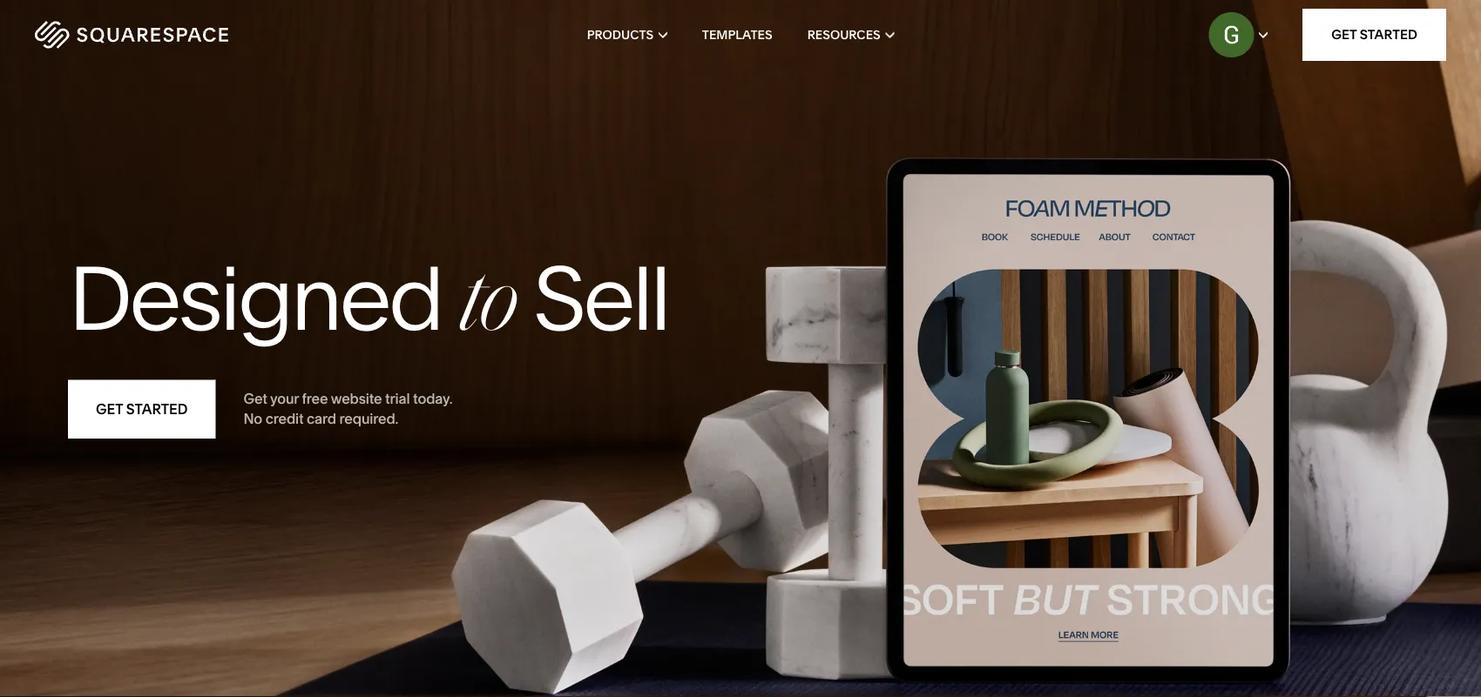 Task type: describe. For each thing, give the bounding box(es) containing it.
get started for bottom the get started link
[[96, 401, 188, 418]]

1 vertical spatial get started link
[[68, 380, 216, 439]]

website
[[331, 391, 382, 408]]

1 horizontal spatial started
[[1360, 27, 1418, 43]]

free
[[302, 391, 328, 408]]

templates link
[[702, 0, 773, 70]]

today.
[[413, 391, 453, 408]]

no
[[243, 410, 262, 427]]

1 horizontal spatial get started link
[[1303, 9, 1446, 61]]

get for bottom the get started link
[[96, 401, 123, 418]]

resources
[[807, 27, 881, 42]]

products button
[[587, 0, 667, 70]]

templates
[[702, 27, 773, 42]]

resources button
[[807, 0, 894, 70]]

designed to sell
[[68, 244, 668, 353]]

squarespace logo link
[[35, 21, 317, 49]]



Task type: vqa. For each thing, say whether or not it's contained in the screenshot.
Log
no



Task type: locate. For each thing, give the bounding box(es) containing it.
get
[[1332, 27, 1357, 43], [243, 391, 267, 408], [96, 401, 123, 418]]

0 horizontal spatial started
[[126, 401, 188, 418]]

0 horizontal spatial get started link
[[68, 380, 216, 439]]

0 vertical spatial get started link
[[1303, 9, 1446, 61]]

get your free website trial today. no credit card required.
[[243, 391, 453, 427]]

get inside get your free website trial today. no credit card required.
[[243, 391, 267, 408]]

started
[[1360, 27, 1418, 43], [126, 401, 188, 418]]

squarespace logo image
[[35, 21, 228, 49]]

products
[[587, 27, 654, 42]]

to
[[460, 264, 515, 352]]

your
[[270, 391, 299, 408]]

1 horizontal spatial get started
[[1332, 27, 1418, 43]]

0 vertical spatial get started
[[1332, 27, 1418, 43]]

designed
[[68, 244, 442, 353]]

0 horizontal spatial get started
[[96, 401, 188, 418]]

get started for the rightmost the get started link
[[1332, 27, 1418, 43]]

1 vertical spatial started
[[126, 401, 188, 418]]

get started
[[1332, 27, 1418, 43], [96, 401, 188, 418]]

0 horizontal spatial get
[[96, 401, 123, 418]]

credit
[[265, 410, 304, 427]]

0 vertical spatial started
[[1360, 27, 1418, 43]]

1 horizontal spatial get
[[243, 391, 267, 408]]

card
[[307, 410, 336, 427]]

get for the rightmost the get started link
[[1332, 27, 1357, 43]]

trial
[[385, 391, 410, 408]]

get started link
[[1303, 9, 1446, 61], [68, 380, 216, 439]]

sell
[[533, 244, 668, 353]]

1 vertical spatial get started
[[96, 401, 188, 418]]

2 horizontal spatial get
[[1332, 27, 1357, 43]]

required.
[[339, 410, 398, 427]]



